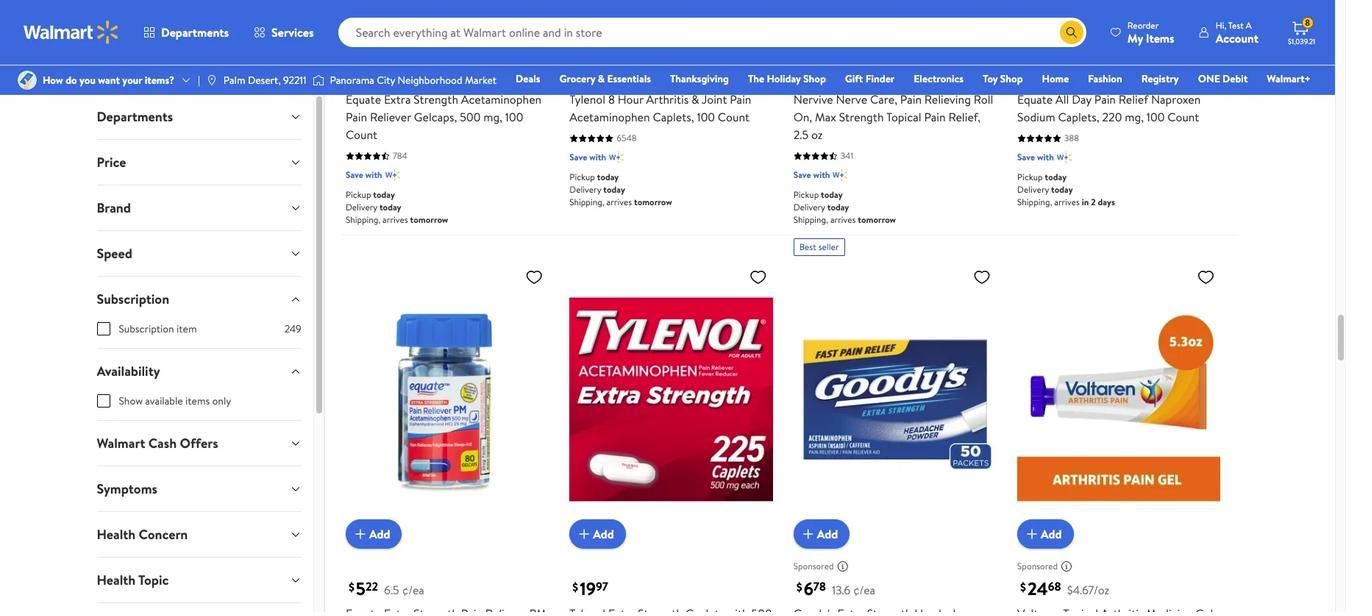 Task type: locate. For each thing, give the bounding box(es) containing it.
mg, inside $ 4 97 5.0 ¢/ea equate extra strength acetaminophen pain reliever gelcaps, 500 mg, 100 count
[[483, 109, 502, 125]]

speed tab
[[85, 231, 313, 276]]

1 horizontal spatial walmart plus image
[[609, 150, 624, 165]]

strength up gelcaps,
[[414, 91, 458, 108]]

walmart plus image down the 784
[[385, 168, 400, 183]]

& left joint
[[692, 91, 699, 108]]

0 horizontal spatial tomorrow
[[410, 214, 448, 226]]

equate inside the '$ 5 38 5.4 ¢/ea equate all day pain relief naproxen sodium caplets, 220 mg, 100 count'
[[1017, 91, 1053, 108]]

13
[[580, 62, 595, 87]]

shop
[[803, 71, 826, 86], [1000, 71, 1023, 86]]

save with down oz
[[794, 169, 830, 181]]

arrives down 6548
[[607, 196, 632, 208]]

1 horizontal spatial caplets,
[[1058, 109, 1100, 125]]

5 left home
[[1028, 62, 1037, 87]]

my
[[1128, 30, 1143, 46]]

1 vertical spatial walmart plus image
[[833, 168, 848, 183]]

0 horizontal spatial 5
[[356, 576, 366, 601]]

walmart plus image
[[1057, 150, 1072, 165], [833, 168, 848, 183]]

topical
[[886, 109, 921, 125]]

gift finder link
[[839, 71, 901, 87]]

$ inside $ 19 97
[[573, 579, 578, 595]]

subscription left 'item'
[[119, 321, 174, 336]]

nervive nerve care, pain relieving roll on, max strength topical pain relief, 2.5 oz image
[[794, 0, 997, 23]]

pickup today delivery today shipping, arrives tomorrow
[[570, 171, 672, 208], [346, 189, 448, 226], [794, 189, 896, 226]]

0 vertical spatial subscription
[[97, 290, 169, 308]]

$ left 6
[[796, 579, 802, 595]]

1 horizontal spatial sponsored
[[1017, 560, 1058, 573]]

pickup today delivery today shipping, arrives tomorrow for 5.0 ¢/ea
[[346, 189, 448, 226]]

tomorrow for $4.99/oz
[[858, 214, 896, 226]]

97 inside $ 4 97 5.0 ¢/ea equate extra strength acetaminophen pain reliever gelcaps, 500 mg, 100 count
[[367, 65, 380, 81]]

2
[[1091, 196, 1096, 208]]

0 horizontal spatial caplets,
[[653, 109, 694, 125]]

2 equate from the left
[[1017, 91, 1053, 108]]

0 horizontal spatial pickup today delivery today shipping, arrives tomorrow
[[346, 189, 448, 226]]

hour
[[618, 91, 644, 108]]

100 down joint
[[697, 109, 715, 125]]

with down tylenol
[[589, 151, 606, 163]]

$ for $ 24 68 $4.67/oz
[[1020, 579, 1026, 595]]

relieving
[[925, 91, 971, 108]]

departments
[[161, 24, 229, 40], [97, 107, 173, 126]]

delivery for $4.99/oz
[[794, 201, 825, 214]]

2 horizontal spatial tomorrow
[[858, 214, 896, 226]]

tylenol 8 hour arthritis & joint pain acetaminophen caplets, 100 count
[[570, 91, 751, 125]]

100 inside the '$ 5 38 5.4 ¢/ea equate all day pain relief naproxen sodium caplets, 220 mg, 100 count'
[[1147, 109, 1165, 125]]

$ inside $ 4 97 5.0 ¢/ea equate extra strength acetaminophen pain reliever gelcaps, 500 mg, 100 count
[[349, 65, 354, 81]]

 image for panorama
[[312, 73, 324, 88]]

¢/ea for $ 5 22 6.5 ¢/ea
[[402, 582, 424, 598]]

shipping, inside pickup today delivery today shipping, arrives in 2 days
[[1017, 196, 1052, 208]]

equate down panorama
[[346, 91, 381, 108]]

$ inside $ 5 22 6.5 ¢/ea
[[349, 579, 354, 595]]

subscription up 'subscription item'
[[97, 290, 169, 308]]

0 horizontal spatial &
[[598, 71, 605, 86]]

0 horizontal spatial equate
[[346, 91, 381, 108]]

with down oz
[[813, 169, 830, 181]]

$ 4 97 5.0 ¢/ea equate extra strength acetaminophen pain reliever gelcaps, 500 mg, 100 count
[[346, 62, 542, 143]]

$ for $ 13 12
[[573, 65, 578, 81]]

$ for $ 6 78 13.6 ¢/ea
[[796, 579, 802, 595]]

caplets, inside the '$ 5 38 5.4 ¢/ea equate all day pain relief naproxen sodium caplets, 220 mg, 100 count'
[[1058, 109, 1100, 125]]

1 horizontal spatial 8
[[1305, 16, 1310, 29]]

 image right |
[[206, 74, 218, 86]]

test
[[1228, 19, 1244, 31]]

8 left hour
[[608, 91, 615, 108]]

add up 22
[[369, 526, 390, 542]]

pickup today delivery today shipping, arrives tomorrow up seller
[[794, 189, 896, 226]]

arrives inside pickup today delivery today shipping, arrives in 2 days
[[1054, 196, 1080, 208]]

¢/ea right 5.0
[[404, 68, 426, 84]]

departments button up |
[[131, 15, 241, 50]]

1 horizontal spatial 97
[[596, 578, 608, 595]]

0 vertical spatial 97
[[367, 65, 380, 81]]

mg, down the relief
[[1125, 109, 1144, 125]]

walmart cash offers tab
[[85, 421, 313, 466]]

add to cart image up 78
[[799, 525, 817, 543]]

acetaminophen down market
[[461, 91, 542, 108]]

3 100 from the left
[[1147, 109, 1165, 125]]

arrives up seller
[[830, 214, 856, 226]]

market
[[465, 73, 497, 88]]

joint
[[702, 91, 727, 108]]

save with down tylenol
[[570, 151, 606, 163]]

0 vertical spatial health
[[97, 525, 136, 544]]

pickup for 13
[[570, 171, 595, 183]]

2 sponsored from the left
[[1017, 560, 1058, 573]]

departments up |
[[161, 24, 229, 40]]

one debit
[[1198, 71, 1248, 86]]

subscription
[[97, 290, 169, 308], [119, 321, 174, 336]]

pickup for 5.0 ¢/ea
[[346, 189, 371, 201]]

sponsored for ad disclaimer and feedback for ingridsponsoredproducts icon
[[1017, 560, 1058, 573]]

health topic tab
[[85, 558, 313, 602]]

0 horizontal spatial walmart plus image
[[385, 168, 400, 183]]

symptoms
[[97, 480, 157, 498]]

count down reliever
[[346, 127, 377, 143]]

1 vertical spatial health
[[97, 571, 136, 589]]

add to cart image for tylenol extra strength caplets with 500 mg acetaminophen, 225 ct image
[[575, 525, 593, 543]]

add to cart image left search icon
[[1023, 11, 1041, 29]]

$ left 38
[[1020, 65, 1026, 81]]

78
[[814, 578, 826, 595]]

$ 5 22 6.5 ¢/ea
[[349, 576, 424, 601]]

2 horizontal spatial pickup today delivery today shipping, arrives tomorrow
[[794, 189, 896, 226]]

with for 13
[[589, 151, 606, 163]]

save with down reliever
[[346, 169, 382, 181]]

subscription inside dropdown button
[[97, 290, 169, 308]]

sponsored up "24"
[[1017, 560, 1058, 573]]

strength down nerve
[[839, 109, 884, 125]]

want
[[98, 73, 120, 88]]

pain down "relieving"
[[924, 109, 946, 125]]

caplets, down arthritis
[[653, 109, 694, 125]]

$
[[349, 65, 354, 81], [573, 65, 578, 81], [796, 65, 802, 81], [1020, 65, 1026, 81], [349, 579, 354, 595], [573, 579, 578, 595], [796, 579, 802, 595], [1020, 579, 1026, 595]]

¢/ea inside $ 4 97 5.0 ¢/ea equate extra strength acetaminophen pain reliever gelcaps, 500 mg, 100 count
[[404, 68, 426, 84]]

arrives down the 784
[[383, 214, 408, 226]]

add to cart image
[[352, 11, 369, 29], [799, 11, 817, 29], [1023, 11, 1041, 29], [799, 525, 817, 543]]

2 horizontal spatial count
[[1168, 109, 1199, 125]]

1 horizontal spatial strength
[[839, 109, 884, 125]]

departments button down |
[[85, 94, 313, 139]]

1 vertical spatial acetaminophen
[[570, 109, 650, 125]]

health for health concern
[[97, 525, 136, 544]]

1 sponsored from the left
[[794, 560, 834, 573]]

add to cart image for voltaren topical arthritis medicine gel pain reliever for arthritis, 5.3 oz image
[[1023, 525, 1041, 543]]

2 health from the top
[[97, 571, 136, 589]]

acetaminophen up 6548
[[570, 109, 650, 125]]

add for add button on top of $ 13 12
[[593, 12, 614, 28]]

5 for $ 5 22 6.5 ¢/ea
[[356, 576, 366, 601]]

0 horizontal spatial acetaminophen
[[461, 91, 542, 108]]

add up ad disclaimer and feedback for ingridsponsoredproducts icon
[[1041, 526, 1062, 542]]

0 vertical spatial walmart plus image
[[609, 150, 624, 165]]

8 up $1,039.21
[[1305, 16, 1310, 29]]

add button up $ 19 97
[[570, 519, 626, 549]]

add button up ad disclaimer and feedback for ingridsponsoredproducts image
[[794, 519, 850, 549]]

¢/ea right 13.6
[[853, 582, 876, 598]]

arrives left in
[[1054, 196, 1080, 208]]

voltaren topical arthritis medicine gel pain reliever for arthritis, 5.3 oz image
[[1017, 262, 1221, 537]]

strength inside $ 4 97 5.0 ¢/ea equate extra strength acetaminophen pain reliever gelcaps, 500 mg, 100 count
[[414, 91, 458, 108]]

ad disclaimer and feedback for ingridsponsoredproducts image
[[837, 560, 849, 572]]

health down symptoms
[[97, 525, 136, 544]]

0 vertical spatial acetaminophen
[[461, 91, 542, 108]]

add
[[369, 12, 390, 28], [593, 12, 614, 28], [817, 12, 838, 28], [1041, 12, 1062, 28], [369, 526, 390, 542], [593, 526, 614, 542], [817, 526, 838, 542], [1041, 526, 1062, 542]]

¢/ea inside $ 5 22 6.5 ¢/ea
[[402, 582, 424, 598]]

count inside tylenol 8 hour arthritis & joint pain acetaminophen caplets, 100 count
[[718, 109, 750, 125]]

0 horizontal spatial 97
[[367, 65, 380, 81]]

add to cart image up 19
[[575, 525, 593, 543]]

days
[[1098, 196, 1115, 208]]

with up pickup today delivery today shipping, arrives in 2 days
[[1037, 151, 1054, 163]]

1 caplets, from the left
[[653, 109, 694, 125]]

health for health topic
[[97, 571, 136, 589]]

None checkbox
[[97, 322, 110, 335]]

arrives
[[607, 196, 632, 208], [1054, 196, 1080, 208], [383, 214, 408, 226], [830, 214, 856, 226]]

roll
[[974, 91, 993, 108]]

add to cart image up 22
[[352, 525, 369, 543]]

2 mg, from the left
[[1125, 109, 1144, 125]]

¢/ea for $ 6 78 13.6 ¢/ea
[[853, 582, 876, 598]]

$ 13 12
[[573, 62, 606, 87]]

5 for $ 5 38 5.4 ¢/ea equate all day pain relief naproxen sodium caplets, 220 mg, 100 count
[[1028, 62, 1037, 87]]

$ inside $ 13 12
[[573, 65, 578, 81]]

health concern
[[97, 525, 188, 544]]

add up 5.0
[[369, 12, 390, 28]]

electronics link
[[907, 71, 970, 87]]

all
[[1056, 91, 1069, 108]]

$ for $ 4 97 5.0 ¢/ea equate extra strength acetaminophen pain reliever gelcaps, 500 mg, 100 count
[[349, 65, 354, 81]]

items
[[1146, 30, 1175, 46]]

count down naproxen
[[1168, 109, 1199, 125]]

1 horizontal spatial acetaminophen
[[570, 109, 650, 125]]

$ left "24"
[[1020, 579, 1026, 595]]

$ left 22
[[349, 579, 354, 595]]

1 vertical spatial 97
[[596, 578, 608, 595]]

save for 5.0 ¢/ea
[[346, 169, 363, 181]]

38
[[1037, 65, 1050, 81]]

$ 12 47 $4.99/oz nervive nerve care, pain relieving roll on, max strength topical pain relief, 2.5 oz
[[794, 62, 993, 143]]

100 down "deals" link
[[505, 109, 523, 125]]

1 vertical spatial subscription
[[119, 321, 174, 336]]

add to cart image
[[575, 11, 593, 29], [352, 525, 369, 543], [575, 525, 593, 543], [1023, 525, 1041, 543]]

equate for 5
[[1017, 91, 1053, 108]]

0 horizontal spatial 12
[[595, 65, 606, 81]]

add to cart image up "24"
[[1023, 525, 1041, 543]]

500
[[460, 109, 481, 125]]

palm
[[224, 73, 245, 88]]

shop right toy
[[1000, 71, 1023, 86]]

subscription for subscription item
[[119, 321, 174, 336]]

0 horizontal spatial 8
[[608, 91, 615, 108]]

add up $ 19 97
[[593, 526, 614, 542]]

tab
[[85, 603, 313, 612]]

 image
[[312, 73, 324, 88], [206, 74, 218, 86]]

delivery for 13
[[570, 183, 601, 196]]

equate extra strength pain reliever pm caplets, acetaminophen 500 mg, diphenhydramine hcl 25 mg, 80 count image
[[346, 262, 549, 537]]

1 vertical spatial 8
[[608, 91, 615, 108]]

1 horizontal spatial count
[[718, 109, 750, 125]]

pain down the
[[730, 91, 751, 108]]

add button up 38
[[1017, 5, 1074, 35]]

walmart plus image down 6548
[[609, 150, 624, 165]]

0 vertical spatial 8
[[1305, 16, 1310, 29]]

add left search icon
[[1041, 12, 1062, 28]]

1 vertical spatial departments button
[[85, 94, 313, 139]]

equate inside $ 4 97 5.0 ¢/ea equate extra strength acetaminophen pain reliever gelcaps, 500 mg, 100 count
[[346, 91, 381, 108]]

sponsored up 78
[[794, 560, 834, 573]]

$ inside $ 24 68 $4.67/oz
[[1020, 579, 1026, 595]]

search icon image
[[1066, 26, 1078, 38]]

deals link
[[509, 71, 547, 87]]

walmart+ link
[[1260, 71, 1318, 87]]

save
[[570, 151, 587, 163], [1017, 151, 1035, 163], [346, 169, 363, 181], [794, 169, 811, 181]]

your
[[122, 73, 142, 88]]

341
[[841, 150, 854, 162]]

97 inside $ 19 97
[[596, 578, 608, 595]]

0 horizontal spatial count
[[346, 127, 377, 143]]

pain up topical
[[900, 91, 922, 108]]

tomorrow
[[634, 196, 672, 208], [410, 214, 448, 226], [858, 214, 896, 226]]

5 inside the '$ 5 38 5.4 ¢/ea equate all day pain relief naproxen sodium caplets, 220 mg, 100 count'
[[1028, 62, 1037, 87]]

add to cart image for 12
[[799, 11, 817, 29]]

add up $ 13 12
[[593, 12, 614, 28]]

health topic
[[97, 571, 169, 589]]

add to favorites list, goody's extra strength headache powder, 50 powder sticks image
[[973, 268, 991, 286]]

¢/ea
[[404, 68, 426, 84], [1075, 68, 1097, 84], [402, 582, 424, 598], [853, 582, 876, 598]]

$ left 47
[[796, 65, 802, 81]]

pain up 220
[[1094, 91, 1116, 108]]

acetaminophen
[[461, 91, 542, 108], [570, 109, 650, 125]]

panorama
[[330, 73, 374, 88]]

pickup today delivery today shipping, arrives in 2 days
[[1017, 171, 1115, 208]]

0 vertical spatial departments
[[161, 24, 229, 40]]

0 vertical spatial walmart plus image
[[1057, 150, 1072, 165]]

$ inside the '$ 5 38 5.4 ¢/ea equate all day pain relief naproxen sodium caplets, 220 mg, 100 count'
[[1020, 65, 1026, 81]]

1 horizontal spatial 5
[[1028, 62, 1037, 87]]

walmart plus image down 341
[[833, 168, 848, 183]]

0 horizontal spatial strength
[[414, 91, 458, 108]]

walmart plus image
[[609, 150, 624, 165], [385, 168, 400, 183]]

2 caplets, from the left
[[1058, 109, 1100, 125]]

$4.99/oz
[[839, 68, 882, 84]]

shipping, for 5.4 ¢/ea
[[1017, 196, 1052, 208]]

1 shop from the left
[[803, 71, 826, 86]]

add to cart image up 13 at left
[[575, 11, 593, 29]]

relief,
[[949, 109, 981, 125]]

1 health from the top
[[97, 525, 136, 544]]

68
[[1048, 578, 1061, 595]]

add to favorites list, voltaren topical arthritis medicine gel pain reliever for arthritis, 5.3 oz image
[[1197, 268, 1215, 286]]

$ left 19
[[573, 579, 578, 595]]

walmart image
[[24, 21, 119, 44]]

0 horizontal spatial mg,
[[483, 109, 502, 125]]

 image
[[18, 71, 37, 90]]

12
[[804, 62, 819, 87], [595, 65, 606, 81]]

topic
[[138, 571, 169, 589]]

1 horizontal spatial  image
[[312, 73, 324, 88]]

equate all day pain relief naproxen sodium caplets, 220 mg, 100 count image
[[1017, 0, 1221, 23]]

caplets, down day
[[1058, 109, 1100, 125]]

price button
[[85, 140, 313, 185]]

1 equate from the left
[[346, 91, 381, 108]]

1 horizontal spatial pickup today delivery today shipping, arrives tomorrow
[[570, 171, 672, 208]]

strength inside $ 12 47 $4.99/oz nervive nerve care, pain relieving roll on, max strength topical pain relief, 2.5 oz
[[839, 109, 884, 125]]

ad disclaimer and feedback for ingridsponsoredproducts image
[[1061, 560, 1073, 572]]

deals
[[516, 71, 540, 86]]

add up 47
[[817, 12, 838, 28]]

100 down naproxen
[[1147, 109, 1165, 125]]

pain inside tylenol 8 hour arthritis & joint pain acetaminophen caplets, 100 count
[[730, 91, 751, 108]]

best
[[799, 241, 816, 253]]

1 horizontal spatial equate
[[1017, 91, 1053, 108]]

shop up nervive
[[803, 71, 826, 86]]

save for 13
[[570, 151, 587, 163]]

equate up sodium
[[1017, 91, 1053, 108]]

add to cart image up "4" on the left top
[[352, 11, 369, 29]]

fashion link
[[1082, 71, 1129, 87]]

1 vertical spatial walmart plus image
[[385, 168, 400, 183]]

health left topic
[[97, 571, 136, 589]]

pickup today delivery today shipping, arrives tomorrow down 6548
[[570, 171, 672, 208]]

electronics
[[914, 71, 964, 86]]

0 horizontal spatial sponsored
[[794, 560, 834, 573]]

pickup today delivery today shipping, arrives tomorrow for $4.99/oz
[[794, 189, 896, 226]]

shipping,
[[570, 196, 604, 208], [1017, 196, 1052, 208], [346, 214, 380, 226], [794, 214, 828, 226]]

5 left 6.5
[[356, 576, 366, 601]]

pain left reliever
[[346, 109, 367, 125]]

walmart plus image for 13
[[609, 150, 624, 165]]

& inside tylenol 8 hour arthritis & joint pain acetaminophen caplets, 100 count
[[692, 91, 699, 108]]

1 vertical spatial &
[[692, 91, 699, 108]]

strength
[[414, 91, 458, 108], [839, 109, 884, 125]]

mg, right 500
[[483, 109, 502, 125]]

0 horizontal spatial walmart plus image
[[833, 168, 848, 183]]

& right 13 at left
[[598, 71, 605, 86]]

¢/ea inside the '$ 5 38 5.4 ¢/ea equate all day pain relief naproxen sodium caplets, 220 mg, 100 count'
[[1075, 68, 1097, 84]]

0 horizontal spatial shop
[[803, 71, 826, 86]]

1 horizontal spatial 12
[[804, 62, 819, 87]]

1 horizontal spatial &
[[692, 91, 699, 108]]

1 horizontal spatial shop
[[1000, 71, 1023, 86]]

subscription for subscription
[[97, 290, 169, 308]]

fashion
[[1088, 71, 1122, 86]]

2 shop from the left
[[1000, 71, 1023, 86]]

$ for $ 19 97
[[573, 579, 578, 595]]

1 horizontal spatial mg,
[[1125, 109, 1144, 125]]

0 vertical spatial &
[[598, 71, 605, 86]]

caplets,
[[653, 109, 694, 125], [1058, 109, 1100, 125]]

47
[[819, 65, 833, 81]]

delivery inside pickup today delivery today shipping, arrives in 2 days
[[1017, 183, 1049, 196]]

0 vertical spatial strength
[[414, 91, 458, 108]]

0 horizontal spatial 100
[[505, 109, 523, 125]]

1 100 from the left
[[505, 109, 523, 125]]

¢/ea right 6.5
[[402, 582, 424, 598]]

0 vertical spatial 5
[[1028, 62, 1037, 87]]

$ inside $ 6 78 13.6 ¢/ea
[[796, 579, 802, 595]]

count inside $ 4 97 5.0 ¢/ea equate extra strength acetaminophen pain reliever gelcaps, 500 mg, 100 count
[[346, 127, 377, 143]]

5
[[1028, 62, 1037, 87], [356, 576, 366, 601]]

2 horizontal spatial 100
[[1147, 109, 1165, 125]]

¢/ea inside $ 6 78 13.6 ¢/ea
[[853, 582, 876, 598]]

1 vertical spatial departments
[[97, 107, 173, 126]]

$ for $ 5 38 5.4 ¢/ea equate all day pain relief naproxen sodium caplets, 220 mg, 100 count
[[1020, 65, 1026, 81]]

save with for 5.4 ¢/ea
[[1017, 151, 1054, 163]]

1 horizontal spatial 100
[[697, 109, 715, 125]]

¢/ea for $ 4 97 5.0 ¢/ea equate extra strength acetaminophen pain reliever gelcaps, 500 mg, 100 count
[[404, 68, 426, 84]]

Walmart Site-Wide search field
[[338, 18, 1086, 47]]

save with down sodium
[[1017, 151, 1054, 163]]

walmart plus image down 388
[[1057, 150, 1072, 165]]

0 horizontal spatial  image
[[206, 74, 218, 86]]

price
[[97, 153, 126, 171]]

available
[[145, 394, 183, 408]]

 image right "92211"
[[312, 73, 324, 88]]

pickup today delivery today shipping, arrives tomorrow down the 784
[[346, 189, 448, 226]]

add up ad disclaimer and feedback for ingridsponsoredproducts image
[[817, 526, 838, 542]]

reorder my items
[[1128, 19, 1175, 46]]

$ left "4" on the left top
[[349, 65, 354, 81]]

pickup inside pickup today delivery today shipping, arrives in 2 days
[[1017, 171, 1043, 183]]

1 horizontal spatial tomorrow
[[634, 196, 672, 208]]

1 vertical spatial 5
[[356, 576, 366, 601]]

$ inside $ 12 47 $4.99/oz nervive nerve care, pain relieving roll on, max strength topical pain relief, 2.5 oz
[[796, 65, 802, 81]]

departments down your
[[97, 107, 173, 126]]

1 mg, from the left
[[483, 109, 502, 125]]

add to cart image up the holiday shop link
[[799, 11, 817, 29]]

1 horizontal spatial walmart plus image
[[1057, 150, 1072, 165]]

¢/ea right 5.4 on the right
[[1075, 68, 1097, 84]]

mg,
[[483, 109, 502, 125], [1125, 109, 1144, 125]]

1 vertical spatial strength
[[839, 109, 884, 125]]

with down reliever
[[365, 169, 382, 181]]

add to favorites list, equate extra strength pain reliever pm caplets, acetaminophen 500 mg, diphenhydramine hcl 25 mg, 80 count image
[[525, 268, 543, 286]]

acetaminophen inside $ 4 97 5.0 ¢/ea equate extra strength acetaminophen pain reliever gelcaps, 500 mg, 100 count
[[461, 91, 542, 108]]

grocery & essentials
[[559, 71, 651, 86]]

12 inside $ 12 47 $4.99/oz nervive nerve care, pain relieving roll on, max strength topical pain relief, 2.5 oz
[[804, 62, 819, 87]]

2 100 from the left
[[697, 109, 715, 125]]

count down joint
[[718, 109, 750, 125]]

$ left 13 at left
[[573, 65, 578, 81]]

100 inside tylenol 8 hour arthritis & joint pain acetaminophen caplets, 100 count
[[697, 109, 715, 125]]

97
[[367, 65, 380, 81], [596, 578, 608, 595]]



Task type: vqa. For each thing, say whether or not it's contained in the screenshot.
Walmart Site-Wide search field
yes



Task type: describe. For each thing, give the bounding box(es) containing it.
walmart
[[97, 434, 145, 452]]

pickup for $4.99/oz
[[794, 189, 819, 201]]

subscription tab
[[85, 277, 313, 321]]

speed
[[97, 244, 132, 263]]

speed button
[[85, 231, 313, 276]]

symptoms tab
[[85, 466, 313, 511]]

8 inside 8 $1,039.21
[[1305, 16, 1310, 29]]

walmart plus image for 5
[[1057, 150, 1072, 165]]

$4.67/oz
[[1067, 582, 1109, 598]]

19
[[580, 576, 596, 601]]

toy shop link
[[976, 71, 1030, 87]]

home link
[[1035, 71, 1076, 87]]

with for 5.4 ¢/ea
[[1037, 151, 1054, 163]]

grocery
[[559, 71, 595, 86]]

add to cart image for 4
[[352, 11, 369, 29]]

$ 6 78 13.6 ¢/ea
[[796, 576, 876, 601]]

388
[[1065, 132, 1079, 144]]

account
[[1216, 30, 1259, 46]]

22
[[366, 578, 378, 595]]

97 for 19
[[596, 578, 608, 595]]

price tab
[[85, 140, 313, 185]]

the holiday shop
[[748, 71, 826, 86]]

shipping, for 13
[[570, 196, 604, 208]]

cash
[[148, 434, 177, 452]]

toy
[[983, 71, 998, 86]]

equate for 4
[[346, 91, 381, 108]]

add for add button above ad disclaimer and feedback for ingridsponsoredproducts image
[[817, 526, 838, 542]]

in
[[1082, 196, 1089, 208]]

care,
[[870, 91, 898, 108]]

Search search field
[[338, 18, 1086, 47]]

0 vertical spatial departments button
[[131, 15, 241, 50]]

walmart plus image for 5.0 ¢/ea
[[385, 168, 400, 183]]

add button up 22
[[346, 519, 402, 549]]

health topic button
[[85, 558, 313, 602]]

100 inside $ 4 97 5.0 ¢/ea equate extra strength acetaminophen pain reliever gelcaps, 500 mg, 100 count
[[505, 109, 523, 125]]

how
[[43, 73, 63, 88]]

seller
[[819, 241, 839, 253]]

97 for 4
[[367, 65, 380, 81]]

save with for $4.99/oz
[[794, 169, 830, 181]]

walmart+
[[1267, 71, 1311, 86]]

add button up 47
[[794, 5, 850, 35]]

with for 5.0 ¢/ea
[[365, 169, 382, 181]]

add to cart image for "equate extra strength pain reliever pm caplets, acetaminophen 500 mg, diphenhydramine hcl 25 mg, 80 count" image
[[352, 525, 369, 543]]

walmart cash offers button
[[85, 421, 313, 466]]

availability button
[[85, 349, 313, 394]]

add for add button above ad disclaimer and feedback for ingridsponsoredproducts icon
[[1041, 526, 1062, 542]]

items?
[[145, 73, 174, 88]]

arrives for 13
[[607, 196, 632, 208]]

pain inside $ 4 97 5.0 ¢/ea equate extra strength acetaminophen pain reliever gelcaps, 500 mg, 100 count
[[346, 109, 367, 125]]

relief
[[1119, 91, 1148, 108]]

12 inside $ 13 12
[[595, 65, 606, 81]]

services
[[272, 24, 314, 40]]

add for add button above 47
[[817, 12, 838, 28]]

$ 24 68 $4.67/oz
[[1020, 576, 1109, 601]]

only
[[212, 394, 231, 408]]

tomorrow for 13
[[634, 196, 672, 208]]

249
[[284, 321, 302, 336]]

220
[[1102, 109, 1122, 125]]

add to favorites list, tylenol extra strength caplets with 500 mg acetaminophen, 225 ct image
[[749, 268, 767, 286]]

pickup for 5.4 ¢/ea
[[1017, 171, 1043, 183]]

$1,039.21
[[1288, 36, 1315, 46]]

gift finder
[[845, 71, 895, 86]]

Show available items only checkbox
[[97, 394, 110, 408]]

delivery for 5.0 ¢/ea
[[346, 201, 377, 214]]

with for $4.99/oz
[[813, 169, 830, 181]]

debit
[[1223, 71, 1248, 86]]

8 inside tylenol 8 hour arthritis & joint pain acetaminophen caplets, 100 count
[[608, 91, 615, 108]]

add for add button on top of 22
[[369, 526, 390, 542]]

reorder
[[1128, 19, 1159, 31]]

$ 19 97
[[573, 576, 608, 601]]

extra
[[384, 91, 411, 108]]

shipping, for 5.0 ¢/ea
[[346, 214, 380, 226]]

tylenol extra strength caplets with 500 mg acetaminophen, 225 ct image
[[570, 262, 773, 537]]

one debit link
[[1192, 71, 1255, 87]]

departments inside tab
[[97, 107, 173, 126]]

arrives for $4.99/oz
[[830, 214, 856, 226]]

availability
[[97, 362, 160, 380]]

how do you want your items?
[[43, 73, 174, 88]]

walmart plus image for 12
[[833, 168, 848, 183]]

acetaminophen inside tylenol 8 hour arthritis & joint pain acetaminophen caplets, 100 count
[[570, 109, 650, 125]]

arrives for 5.4 ¢/ea
[[1054, 196, 1080, 208]]

add button up $ 13 12
[[570, 5, 626, 35]]

¢/ea for $ 5 38 5.4 ¢/ea equate all day pain relief naproxen sodium caplets, 220 mg, 100 count
[[1075, 68, 1097, 84]]

walmart cash offers
[[97, 434, 218, 452]]

6.5
[[384, 582, 399, 598]]

availability tab
[[85, 349, 313, 394]]

desert,
[[248, 73, 281, 88]]

add button up ad disclaimer and feedback for ingridsponsoredproducts icon
[[1017, 519, 1074, 549]]

add button up "4" on the left top
[[346, 5, 402, 35]]

4
[[356, 62, 367, 87]]

items
[[185, 394, 210, 408]]

arrives for 5.0 ¢/ea
[[383, 214, 408, 226]]

shipping, for $4.99/oz
[[794, 214, 828, 226]]

toy shop
[[983, 71, 1023, 86]]

nervive
[[794, 91, 833, 108]]

caplets, inside tylenol 8 hour arthritis & joint pain acetaminophen caplets, 100 count
[[653, 109, 694, 125]]

tylenol 8 hour arthritis & joint pain acetaminophen caplets, 100 count image
[[570, 0, 773, 23]]

thanksgiving link
[[664, 71, 736, 87]]

day
[[1072, 91, 1092, 108]]

save with for 5.0 ¢/ea
[[346, 169, 382, 181]]

best seller
[[799, 241, 839, 253]]

mg, inside the '$ 5 38 5.4 ¢/ea equate all day pain relief naproxen sodium caplets, 220 mg, 100 count'
[[1125, 109, 1144, 125]]

you
[[79, 73, 96, 88]]

add for add button over "4" on the left top
[[369, 12, 390, 28]]

oz
[[811, 127, 823, 143]]

the holiday shop link
[[742, 71, 833, 87]]

count inside the '$ 5 38 5.4 ¢/ea equate all day pain relief naproxen sodium caplets, 220 mg, 100 count'
[[1168, 109, 1199, 125]]

8 $1,039.21
[[1288, 16, 1315, 46]]

naproxen
[[1151, 91, 1201, 108]]

services button
[[241, 15, 326, 50]]

pickup today delivery today shipping, arrives tomorrow for 13
[[570, 171, 672, 208]]

2.5
[[794, 127, 809, 143]]

nerve
[[836, 91, 867, 108]]

show available items only
[[119, 394, 231, 408]]

a
[[1246, 19, 1252, 31]]

hi,
[[1216, 19, 1227, 31]]

add to cart image for 5
[[1023, 11, 1041, 29]]

on,
[[794, 109, 812, 125]]

grocery & essentials link
[[553, 71, 658, 87]]

$ for $ 12 47 $4.99/oz nervive nerve care, pain relieving roll on, max strength topical pain relief, 2.5 oz
[[796, 65, 802, 81]]

pain inside the '$ 5 38 5.4 ¢/ea equate all day pain relief naproxen sodium caplets, 220 mg, 100 count'
[[1094, 91, 1116, 108]]

max
[[815, 109, 836, 125]]

the
[[748, 71, 764, 86]]

equate extra strength acetaminophen pain reliever gelcaps, 500 mg, 100 count image
[[346, 0, 549, 23]]

delivery for 5.4 ¢/ea
[[1017, 183, 1049, 196]]

6548
[[617, 132, 637, 144]]

goody's extra strength headache powder, 50 powder sticks image
[[794, 262, 997, 537]]

neighborhood
[[398, 73, 462, 88]]

$ for $ 5 22 6.5 ¢/ea
[[349, 579, 354, 595]]

5.4
[[1056, 68, 1072, 84]]

health concern tab
[[85, 512, 313, 557]]

add for add button above $ 19 97
[[593, 526, 614, 542]]

save for $4.99/oz
[[794, 169, 811, 181]]

save with for 13
[[570, 151, 606, 163]]

add for add button on top of 38
[[1041, 12, 1062, 28]]

tomorrow for 5.0 ¢/ea
[[410, 214, 448, 226]]

hi, test a account
[[1216, 19, 1259, 46]]

arthritis
[[646, 91, 689, 108]]

sponsored for ad disclaimer and feedback for ingridsponsoredproducts image
[[794, 560, 834, 573]]

13.6
[[832, 582, 850, 598]]

palm desert, 92211
[[224, 73, 306, 88]]

departments tab
[[85, 94, 313, 139]]

brand tab
[[85, 185, 313, 230]]

symptoms button
[[85, 466, 313, 511]]

5.0
[[385, 68, 401, 84]]

save for 5.4 ¢/ea
[[1017, 151, 1035, 163]]

home
[[1042, 71, 1069, 86]]

 image for palm
[[206, 74, 218, 86]]



